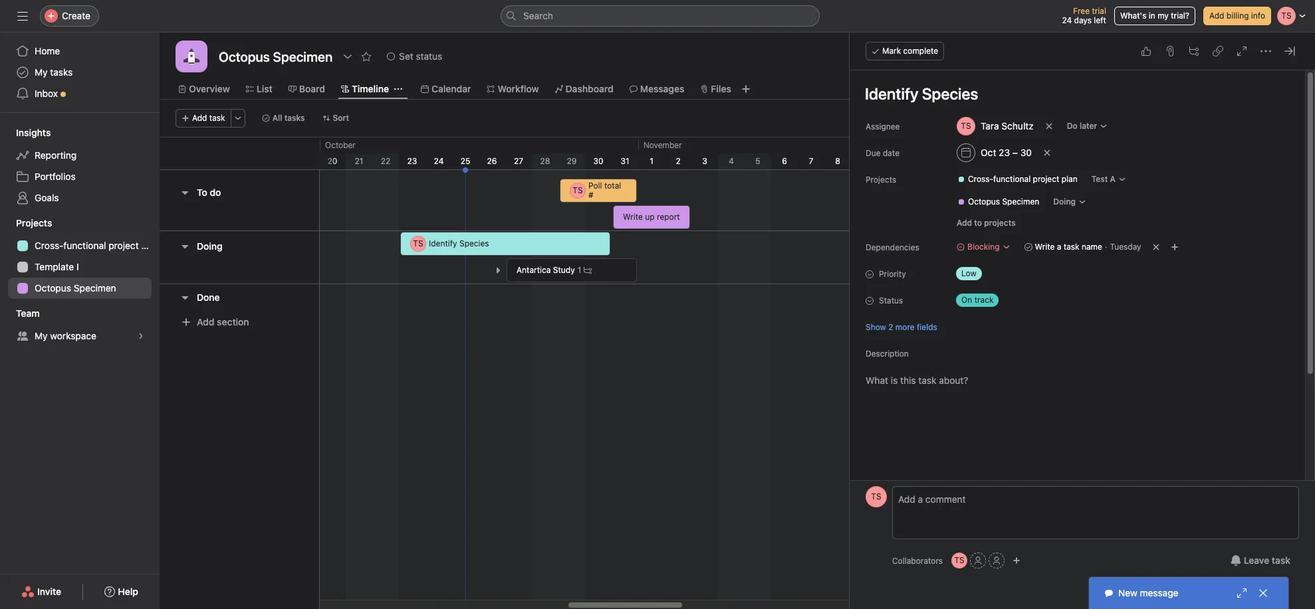 Task type: locate. For each thing, give the bounding box(es) containing it.
projects down due date
[[866, 175, 897, 185]]

add down 'done' button
[[197, 317, 214, 328]]

0 vertical spatial tasks
[[50, 67, 73, 78]]

leave task button
[[1222, 549, 1300, 573]]

remove image
[[1152, 243, 1160, 251]]

1 vertical spatial project
[[109, 240, 139, 251]]

1 horizontal spatial octopus
[[968, 197, 1000, 207]]

cross- down oct
[[968, 174, 994, 184]]

add task button
[[176, 109, 231, 128]]

inbox link
[[8, 83, 152, 104]]

23
[[999, 147, 1010, 158], [407, 156, 417, 166]]

specimen down template i link
[[74, 283, 116, 294]]

projects element
[[937, 168, 1304, 214], [0, 212, 160, 302]]

search
[[523, 10, 553, 21]]

30 up poll
[[594, 156, 604, 166]]

main content containing tara schultz
[[851, 71, 1304, 610]]

add to projects
[[957, 218, 1016, 228]]

0 horizontal spatial cross-functional project plan
[[35, 240, 160, 251]]

24 inside free trial 24 days left
[[1063, 15, 1072, 25]]

1
[[650, 156, 654, 166], [578, 265, 582, 275]]

0 horizontal spatial plan
[[141, 240, 160, 251]]

1 vertical spatial projects
[[16, 218, 52, 229]]

plan up doing dropdown button
[[1062, 174, 1078, 184]]

functional inside main content
[[994, 174, 1031, 184]]

0 vertical spatial cross-
[[968, 174, 994, 184]]

template i link
[[8, 257, 152, 278]]

my inside teams element
[[35, 331, 48, 342]]

all tasks button
[[256, 109, 311, 128]]

0 vertical spatial project
[[1033, 174, 1060, 184]]

template i
[[35, 261, 79, 273]]

create
[[62, 10, 90, 21]]

plan inside main content
[[1062, 174, 1078, 184]]

write for write up report
[[623, 212, 643, 222]]

1 horizontal spatial specimen
[[1003, 197, 1040, 207]]

1 horizontal spatial cross-
[[968, 174, 994, 184]]

add
[[1210, 11, 1225, 21], [192, 113, 207, 123], [957, 218, 973, 228], [197, 317, 214, 328]]

doing up write a task name
[[1054, 197, 1076, 207]]

add for add task
[[192, 113, 207, 123]]

0 vertical spatial octopus
[[968, 197, 1000, 207]]

add billing info button
[[1204, 7, 1272, 25]]

november
[[644, 140, 682, 150]]

tasks inside "dropdown button"
[[284, 113, 305, 123]]

attachments: add a file to this task, identify species image
[[1165, 46, 1176, 57]]

1 vertical spatial cross-functional project plan link
[[8, 235, 160, 257]]

0 vertical spatial 24
[[1063, 15, 1072, 25]]

0 horizontal spatial cross-
[[35, 240, 63, 251]]

1 horizontal spatial 23
[[999, 147, 1010, 158]]

project up template i link
[[109, 240, 139, 251]]

cross-functional project plan
[[968, 174, 1078, 184], [35, 240, 160, 251]]

24 left 25
[[434, 156, 444, 166]]

0 vertical spatial cross-functional project plan link
[[953, 173, 1083, 186]]

my inside global element
[[35, 67, 48, 78]]

2 vertical spatial task
[[1272, 555, 1291, 567]]

0 horizontal spatial 2
[[676, 156, 681, 166]]

projects
[[985, 218, 1016, 228]]

0 horizontal spatial 24
[[434, 156, 444, 166]]

tasks down the home
[[50, 67, 73, 78]]

1 vertical spatial functional
[[63, 240, 106, 251]]

tab actions image
[[394, 85, 402, 93]]

collapse task list for the section to do image
[[180, 188, 190, 198]]

1 vertical spatial 2
[[889, 322, 894, 332]]

octopus up add to projects at the right of page
[[968, 197, 1000, 207]]

0 vertical spatial write
[[623, 212, 643, 222]]

up
[[645, 212, 655, 222]]

project down clear due date image
[[1033, 174, 1060, 184]]

0 vertical spatial projects
[[866, 175, 897, 185]]

messages link
[[630, 82, 685, 96]]

29
[[567, 156, 577, 166]]

cross-functional project plan inside main content
[[968, 174, 1078, 184]]

task right a
[[1064, 242, 1080, 252]]

0 horizontal spatial tasks
[[50, 67, 73, 78]]

trial
[[1092, 6, 1107, 16]]

all tasks
[[272, 113, 305, 123]]

1 vertical spatial tasks
[[284, 113, 305, 123]]

23 left –
[[999, 147, 1010, 158]]

octopus specimen link down i in the left of the page
[[8, 278, 152, 299]]

octopus specimen link up projects
[[953, 196, 1045, 209]]

projects element containing projects
[[0, 212, 160, 302]]

22
[[381, 156, 391, 166]]

27
[[514, 156, 524, 166]]

leave
[[1244, 555, 1270, 567]]

doing inside dropdown button
[[1054, 197, 1076, 207]]

1 horizontal spatial 1
[[650, 156, 654, 166]]

plan
[[1062, 174, 1078, 184], [141, 240, 160, 251]]

0 horizontal spatial projects element
[[0, 212, 160, 302]]

24 left days
[[1063, 15, 1072, 25]]

add task
[[192, 113, 225, 123]]

invite
[[37, 587, 61, 598]]

0 horizontal spatial octopus
[[35, 283, 71, 294]]

tasks right all
[[284, 113, 305, 123]]

0 horizontal spatial doing
[[197, 241, 223, 252]]

task left more actions image
[[209, 113, 225, 123]]

low button
[[951, 265, 1031, 283]]

0 vertical spatial specimen
[[1003, 197, 1040, 207]]

test a
[[1092, 174, 1116, 184]]

0 vertical spatial octopus specimen
[[968, 197, 1040, 207]]

octopus specimen up projects
[[968, 197, 1040, 207]]

1 left leftcount image
[[578, 265, 582, 275]]

0 horizontal spatial ts button
[[866, 487, 887, 508]]

track
[[975, 295, 994, 305]]

clear due date image
[[1044, 149, 1052, 157]]

1 horizontal spatial functional
[[994, 174, 1031, 184]]

doing
[[1054, 197, 1076, 207], [197, 241, 223, 252]]

collaborators
[[893, 556, 943, 566]]

to
[[197, 187, 207, 198]]

my down team
[[35, 331, 48, 342]]

1 vertical spatial write
[[1035, 242, 1055, 252]]

2 horizontal spatial task
[[1272, 555, 1291, 567]]

specimen up projects
[[1003, 197, 1040, 207]]

1 horizontal spatial tasks
[[284, 113, 305, 123]]

cross- up template
[[35, 240, 63, 251]]

tasks inside global element
[[50, 67, 73, 78]]

2 my from the top
[[35, 331, 48, 342]]

collapse task list for the section doing image
[[180, 241, 190, 252]]

a
[[1111, 174, 1116, 184]]

write left a
[[1035, 242, 1055, 252]]

1 vertical spatial octopus
[[35, 283, 71, 294]]

create button
[[40, 5, 99, 27]]

1 vertical spatial specimen
[[74, 283, 116, 294]]

project inside main content
[[1033, 174, 1060, 184]]

add down overview link
[[192, 113, 207, 123]]

1 horizontal spatial cross-functional project plan
[[968, 174, 1078, 184]]

1 vertical spatial 1
[[578, 265, 582, 275]]

add for add billing info
[[1210, 11, 1225, 21]]

task for leave task
[[1272, 555, 1291, 567]]

list
[[257, 83, 273, 94]]

0 vertical spatial cross-functional project plan
[[968, 174, 1078, 184]]

1 horizontal spatial cross-functional project plan link
[[953, 173, 1083, 186]]

functional down –
[[994, 174, 1031, 184]]

1 horizontal spatial doing
[[1054, 197, 1076, 207]]

1 vertical spatial octopus specimen link
[[8, 278, 152, 299]]

2 left more
[[889, 322, 894, 332]]

rocket image
[[184, 49, 200, 65]]

my for my tasks
[[35, 67, 48, 78]]

projects down goals
[[16, 218, 52, 229]]

add inside button
[[957, 218, 973, 228]]

identify species
[[429, 239, 489, 249]]

1 horizontal spatial octopus specimen link
[[953, 196, 1045, 209]]

on
[[962, 295, 973, 305]]

1 horizontal spatial 2
[[889, 322, 894, 332]]

1 horizontal spatial plan
[[1062, 174, 1078, 184]]

workflow link
[[487, 82, 539, 96]]

1 vertical spatial octopus specimen
[[35, 283, 116, 294]]

doing right collapse task list for the section doing image
[[197, 241, 223, 252]]

octopus down template
[[35, 283, 71, 294]]

main content inside "identify species" dialog
[[851, 71, 1304, 610]]

left
[[1094, 15, 1107, 25]]

cross-functional project plan down –
[[968, 174, 1078, 184]]

total
[[605, 181, 622, 191]]

6
[[782, 156, 787, 166]]

0 vertical spatial my
[[35, 67, 48, 78]]

blocking
[[968, 242, 1000, 252]]

0 vertical spatial 1
[[650, 156, 654, 166]]

1 horizontal spatial project
[[1033, 174, 1060, 184]]

sort button
[[316, 109, 355, 128]]

my workspace
[[35, 331, 96, 342]]

1 horizontal spatial 30
[[1021, 147, 1032, 158]]

study
[[553, 265, 575, 275]]

status
[[416, 51, 443, 62]]

cross-functional project plan link down –
[[953, 173, 1083, 186]]

functional
[[994, 174, 1031, 184], [63, 240, 106, 251]]

0 horizontal spatial octopus specimen link
[[8, 278, 152, 299]]

cross-
[[968, 174, 994, 184], [35, 240, 63, 251]]

my for my workspace
[[35, 331, 48, 342]]

inbox
[[35, 88, 58, 99]]

show subtasks for task antartica study image
[[494, 267, 502, 275]]

home link
[[8, 41, 152, 62]]

0 vertical spatial octopus specimen link
[[953, 196, 1045, 209]]

0 horizontal spatial projects
[[16, 218, 52, 229]]

2
[[676, 156, 681, 166], [889, 322, 894, 332]]

tasks for all tasks
[[284, 113, 305, 123]]

my
[[35, 67, 48, 78], [35, 331, 48, 342]]

complete
[[904, 46, 939, 56]]

identify species dialog
[[850, 33, 1316, 610]]

1 horizontal spatial 24
[[1063, 15, 1072, 25]]

goals
[[35, 192, 59, 204]]

add left to
[[957, 218, 973, 228]]

write inside main content
[[1035, 242, 1055, 252]]

messages
[[640, 83, 685, 94]]

test
[[1092, 174, 1108, 184]]

0 horizontal spatial specimen
[[74, 283, 116, 294]]

to
[[975, 218, 983, 228]]

add another dependency image
[[1171, 243, 1179, 251]]

do later button
[[1061, 117, 1114, 136]]

1 horizontal spatial projects
[[866, 175, 897, 185]]

cross-functional project plan up template i link
[[35, 240, 160, 251]]

poll total #
[[589, 181, 622, 200]]

plan left collapse task list for the section doing image
[[141, 240, 160, 251]]

0 vertical spatial doing
[[1054, 197, 1076, 207]]

octopus specimen down i in the left of the page
[[35, 283, 116, 294]]

new message
[[1119, 588, 1179, 599]]

do
[[1067, 121, 1078, 131]]

antartica
[[517, 265, 551, 275]]

octopus specimen link
[[953, 196, 1045, 209], [8, 278, 152, 299]]

cross- inside "identify species" dialog
[[968, 174, 994, 184]]

hide sidebar image
[[17, 11, 28, 21]]

projects inside dropdown button
[[16, 218, 52, 229]]

1 down november
[[650, 156, 654, 166]]

mark complete
[[883, 46, 939, 56]]

0 vertical spatial task
[[209, 113, 225, 123]]

23 right 22
[[407, 156, 417, 166]]

main content
[[851, 71, 1304, 610]]

1 vertical spatial ts button
[[952, 553, 968, 569]]

1 horizontal spatial octopus specimen
[[968, 197, 1040, 207]]

1 vertical spatial my
[[35, 331, 48, 342]]

do
[[210, 187, 221, 198]]

projects element containing cross-functional project plan
[[937, 168, 1304, 214]]

2 down november
[[676, 156, 681, 166]]

octopus
[[968, 197, 1000, 207], [35, 283, 71, 294]]

0 vertical spatial plan
[[1062, 174, 1078, 184]]

0 horizontal spatial project
[[109, 240, 139, 251]]

0 horizontal spatial functional
[[63, 240, 106, 251]]

insights button
[[0, 126, 51, 140]]

oct 23 – 30
[[981, 147, 1032, 158]]

1 horizontal spatial projects element
[[937, 168, 1304, 214]]

cross-functional project plan link up i in the left of the page
[[8, 235, 160, 257]]

0 likes. click to like this task image
[[1141, 46, 1152, 57]]

0 vertical spatial 2
[[676, 156, 681, 166]]

november 1
[[644, 140, 682, 166]]

task right 'leave'
[[1272, 555, 1291, 567]]

in
[[1149, 11, 1156, 21]]

global element
[[0, 33, 160, 112]]

octopus specimen link inside "identify species" dialog
[[953, 196, 1045, 209]]

1 my from the top
[[35, 67, 48, 78]]

0 vertical spatial functional
[[994, 174, 1031, 184]]

functional up template i link
[[63, 240, 106, 251]]

my tasks link
[[8, 62, 152, 83]]

tuesday
[[1110, 242, 1142, 252]]

date
[[883, 148, 900, 158]]

5
[[756, 156, 761, 166]]

1 vertical spatial cross-
[[35, 240, 63, 251]]

copy task link image
[[1213, 46, 1224, 57]]

30 right –
[[1021, 147, 1032, 158]]

my up inbox
[[35, 67, 48, 78]]

write left up
[[623, 212, 643, 222]]

remove assignee image
[[1045, 122, 1053, 130]]

tasks for my tasks
[[50, 67, 73, 78]]

1 vertical spatial task
[[1064, 242, 1080, 252]]

show options image
[[343, 51, 353, 62]]

None text field
[[216, 45, 336, 69]]

1 horizontal spatial write
[[1035, 242, 1055, 252]]

add left the billing
[[1210, 11, 1225, 21]]

24
[[1063, 15, 1072, 25], [434, 156, 444, 166]]

1 horizontal spatial task
[[1064, 242, 1080, 252]]

0 horizontal spatial task
[[209, 113, 225, 123]]

specimen
[[1003, 197, 1040, 207], [74, 283, 116, 294]]

board link
[[289, 82, 325, 96]]

calendar link
[[421, 82, 471, 96]]

show 2 more fields button
[[866, 321, 938, 334]]

low
[[962, 269, 977, 279]]

0 horizontal spatial write
[[623, 212, 643, 222]]

add to projects button
[[951, 214, 1022, 233]]

0 vertical spatial ts button
[[866, 487, 887, 508]]



Task type: describe. For each thing, give the bounding box(es) containing it.
leftcount image
[[584, 267, 592, 275]]

reporting link
[[8, 145, 152, 166]]

identify
[[429, 239, 457, 249]]

2 inside "button"
[[889, 322, 894, 332]]

mark complete button
[[866, 42, 945, 61]]

1 horizontal spatial ts button
[[952, 553, 968, 569]]

specimen inside "identify species" dialog
[[1003, 197, 1040, 207]]

priority
[[879, 269, 906, 279]]

20
[[328, 156, 338, 166]]

name
[[1082, 242, 1103, 252]]

mark
[[883, 46, 901, 56]]

more actions for this task image
[[1261, 46, 1272, 57]]

1 vertical spatial doing
[[197, 241, 223, 252]]

cross-functional project plan link inside "identify species" dialog
[[953, 173, 1083, 186]]

0 horizontal spatial 30
[[594, 156, 604, 166]]

0 horizontal spatial 23
[[407, 156, 417, 166]]

close details image
[[1285, 46, 1296, 57]]

0 horizontal spatial cross-functional project plan link
[[8, 235, 160, 257]]

schultz
[[1002, 120, 1034, 132]]

search list box
[[501, 5, 820, 27]]

Task Name text field
[[857, 78, 1290, 109]]

on track button
[[951, 291, 1031, 310]]

0 horizontal spatial 1
[[578, 265, 582, 275]]

leave task
[[1244, 555, 1291, 567]]

add or remove collaborators image
[[1013, 557, 1021, 565]]

goals link
[[8, 188, 152, 209]]

projects element inside "identify species" dialog
[[937, 168, 1304, 214]]

workspace
[[50, 331, 96, 342]]

blocking button
[[951, 238, 1017, 257]]

oct
[[981, 147, 997, 158]]

portfolios link
[[8, 166, 152, 188]]

list link
[[246, 82, 273, 96]]

to do button
[[197, 181, 221, 205]]

dashboard
[[566, 83, 614, 94]]

report
[[657, 212, 680, 222]]

add subtask image
[[1189, 46, 1200, 57]]

set status
[[399, 51, 443, 62]]

1 vertical spatial plan
[[141, 240, 160, 251]]

reporting
[[35, 150, 77, 161]]

dashboard link
[[555, 82, 614, 96]]

search button
[[501, 5, 820, 27]]

collapse task list for the section done image
[[180, 292, 190, 303]]

assignee
[[866, 122, 900, 132]]

my workspace link
[[8, 326, 152, 347]]

full screen image
[[1237, 46, 1248, 57]]

overview
[[189, 83, 230, 94]]

doing button
[[197, 235, 223, 259]]

to do
[[197, 187, 221, 198]]

21
[[355, 156, 363, 166]]

free
[[1074, 6, 1090, 16]]

show 2 more fields
[[866, 322, 938, 332]]

sort
[[333, 113, 349, 123]]

add section
[[197, 317, 249, 328]]

workflow
[[498, 83, 539, 94]]

description
[[866, 349, 909, 359]]

more actions image
[[234, 114, 242, 122]]

days
[[1075, 15, 1092, 25]]

3
[[703, 156, 708, 166]]

i
[[77, 261, 79, 273]]

4
[[729, 156, 734, 166]]

antartica study
[[517, 265, 575, 275]]

see details, my workspace image
[[137, 333, 145, 341]]

due date
[[866, 148, 900, 158]]

set
[[399, 51, 414, 62]]

on track
[[962, 295, 994, 305]]

tara schultz button
[[951, 114, 1040, 138]]

invite button
[[13, 581, 70, 605]]

#
[[589, 190, 594, 200]]

october
[[325, 140, 356, 150]]

done
[[197, 292, 220, 303]]

what's in my trial? button
[[1115, 7, 1196, 25]]

done button
[[197, 286, 220, 310]]

what's
[[1121, 11, 1147, 21]]

28
[[540, 156, 550, 166]]

insights element
[[0, 121, 160, 212]]

7
[[809, 156, 814, 166]]

my
[[1158, 11, 1169, 21]]

1 vertical spatial cross-functional project plan
[[35, 240, 160, 251]]

add tab image
[[741, 84, 752, 94]]

expand new message image
[[1237, 589, 1248, 599]]

1 inside the november 1
[[650, 156, 654, 166]]

help button
[[96, 581, 147, 605]]

0 horizontal spatial octopus specimen
[[35, 283, 116, 294]]

projects inside main content
[[866, 175, 897, 185]]

what's in my trial?
[[1121, 11, 1190, 21]]

team button
[[0, 307, 40, 321]]

teams element
[[0, 302, 160, 350]]

add for add to projects
[[957, 218, 973, 228]]

23 inside "identify species" dialog
[[999, 147, 1010, 158]]

–
[[1013, 147, 1018, 158]]

write a task name
[[1035, 242, 1103, 252]]

8
[[836, 156, 841, 166]]

add for add section
[[197, 317, 214, 328]]

octopus specimen inside main content
[[968, 197, 1040, 207]]

template
[[35, 261, 74, 273]]

task for add task
[[209, 113, 225, 123]]

add billing info
[[1210, 11, 1266, 21]]

octopus inside "identify species" dialog
[[968, 197, 1000, 207]]

files link
[[701, 82, 732, 96]]

close image
[[1259, 589, 1269, 599]]

add section button
[[176, 311, 255, 335]]

30 inside main content
[[1021, 147, 1032, 158]]

1 vertical spatial 24
[[434, 156, 444, 166]]

help
[[118, 587, 138, 598]]

do later
[[1067, 121, 1098, 131]]

later
[[1080, 121, 1098, 131]]

write for write a task name
[[1035, 242, 1055, 252]]

31
[[621, 156, 630, 166]]

set status button
[[381, 47, 449, 66]]

files
[[711, 83, 732, 94]]

add to starred image
[[361, 51, 372, 62]]

show
[[866, 322, 887, 332]]



Task type: vqa. For each thing, say whether or not it's contained in the screenshot.
'main content'
yes



